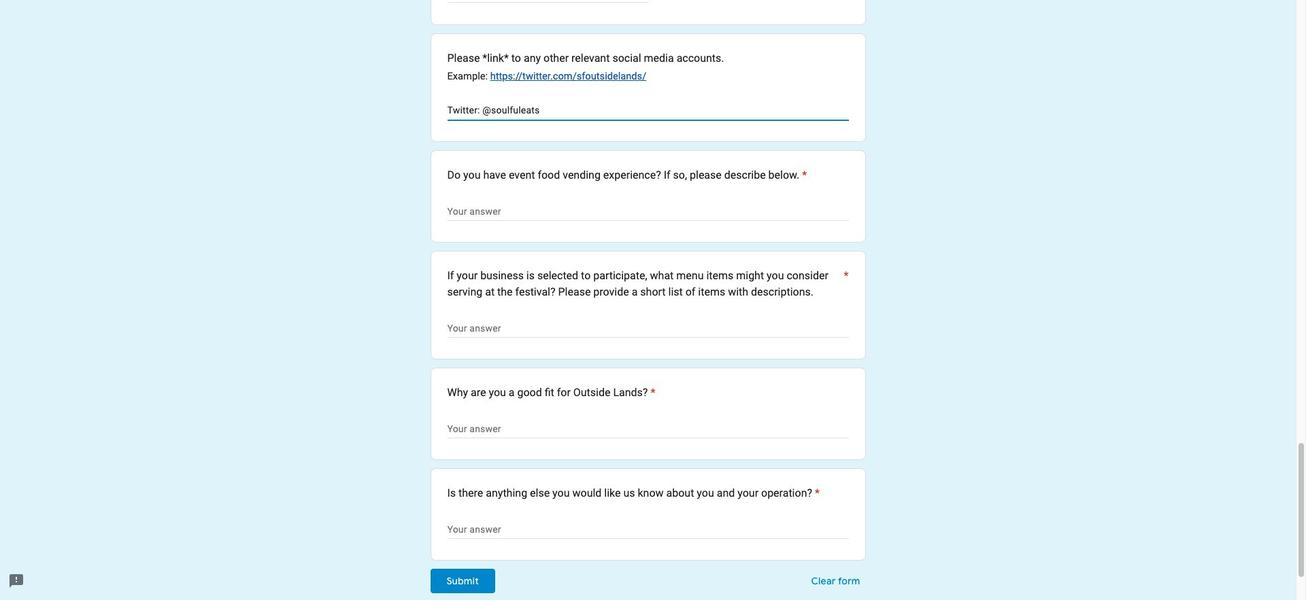 Task type: locate. For each thing, give the bounding box(es) containing it.
required question element for third heading from the bottom
[[841, 268, 849, 301]]

required question element for first heading from the bottom of the page
[[812, 486, 820, 502]]

2 heading from the top
[[447, 268, 849, 301]]

required question element for 4th heading from the bottom of the page
[[800, 168, 807, 184]]

heading
[[447, 168, 807, 184], [447, 268, 849, 301], [447, 385, 655, 402], [447, 486, 820, 502]]

Your answer text field
[[447, 321, 849, 338], [447, 422, 849, 438], [447, 523, 849, 539]]

None text field
[[447, 104, 849, 120]]

1 your answer text field from the top
[[447, 321, 849, 338]]

None text field
[[447, 0, 648, 2]]

Your answer text field
[[447, 204, 849, 221]]

0 vertical spatial your answer text field
[[447, 321, 849, 338]]

required question element for third heading from the top of the page
[[648, 385, 655, 402]]

2 your answer text field from the top
[[447, 422, 849, 438]]

required question element
[[800, 168, 807, 184], [841, 268, 849, 301], [648, 385, 655, 402], [812, 486, 820, 502]]

2 vertical spatial your answer text field
[[447, 523, 849, 539]]

1 vertical spatial your answer text field
[[447, 422, 849, 438]]

list
[[430, 0, 866, 561]]

3 your answer text field from the top
[[447, 523, 849, 539]]

your answer text field for first heading from the bottom of the page
[[447, 523, 849, 539]]



Task type: describe. For each thing, give the bounding box(es) containing it.
3 heading from the top
[[447, 385, 655, 402]]

your answer text field for third heading from the top of the page
[[447, 422, 849, 438]]

report a problem to google image
[[8, 573, 24, 590]]

your answer text field for third heading from the bottom
[[447, 321, 849, 338]]

1 heading from the top
[[447, 168, 807, 184]]

4 heading from the top
[[447, 486, 820, 502]]



Task type: vqa. For each thing, say whether or not it's contained in the screenshot.
Required question element
yes



